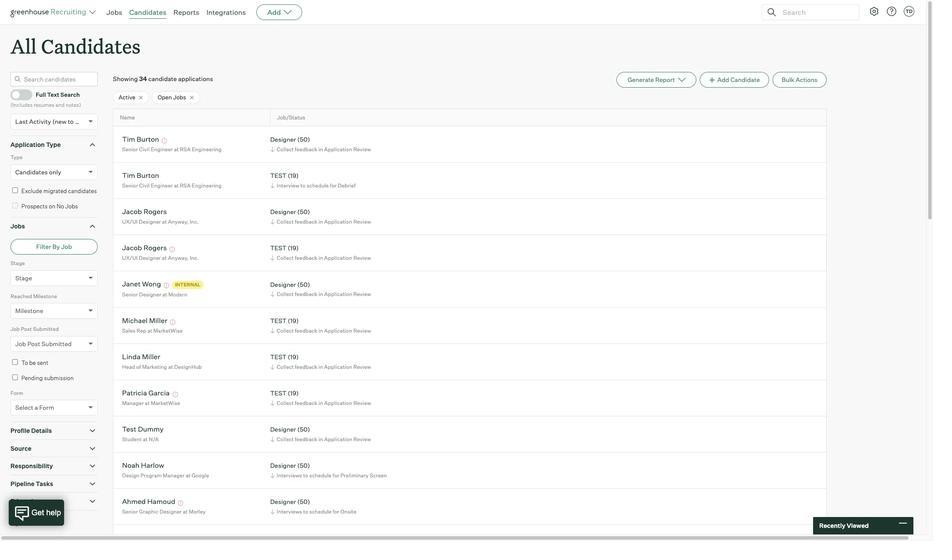 Task type: vqa. For each thing, say whether or not it's contained in the screenshot.


Task type: locate. For each thing, give the bounding box(es) containing it.
1 vertical spatial job
[[10, 326, 20, 332]]

anyway,
[[168, 219, 189, 225], [168, 255, 189, 261]]

linda
[[122, 353, 141, 361]]

submitted
[[33, 326, 59, 332], [42, 340, 72, 348]]

rogers down "tim burton senior civil engineer at rsa engineering"
[[144, 207, 167, 216]]

2 rogers from the top
[[144, 244, 167, 252]]

2 designer (50) collect feedback in application review from the top
[[270, 208, 371, 225]]

(50)
[[297, 136, 310, 143], [297, 208, 310, 216], [297, 281, 310, 288], [297, 426, 310, 433], [297, 462, 310, 470], [297, 498, 310, 506]]

report
[[656, 76, 675, 83]]

5 (50) from the top
[[297, 462, 310, 470]]

designer (50) collect feedback in application review for senior designer at modern
[[270, 281, 371, 298]]

0 horizontal spatial add
[[267, 8, 281, 17]]

1 review from the top
[[354, 146, 371, 153]]

1 vertical spatial marketwise
[[151, 400, 180, 407]]

filter by job
[[36, 243, 72, 250]]

1 vertical spatial burton
[[137, 171, 159, 180]]

for inside test (19) interview to schedule for debrief
[[330, 182, 337, 189]]

1 vertical spatial inc.
[[190, 255, 199, 261]]

2 vertical spatial for
[[333, 509, 339, 515]]

1 burton from the top
[[137, 135, 159, 144]]

(19) for jacob rogers
[[288, 244, 299, 252]]

tim down tim burton
[[122, 171, 135, 180]]

1 vertical spatial manager
[[163, 472, 185, 479]]

0 vertical spatial engineering
[[192, 146, 222, 153]]

1 vertical spatial submitted
[[42, 340, 72, 348]]

active
[[119, 94, 135, 101]]

engineer down tim burton has been in application review for more than 5 days image
[[151, 146, 173, 153]]

1 horizontal spatial manager
[[163, 472, 185, 479]]

3 senior from the top
[[122, 291, 138, 298]]

rogers
[[144, 207, 167, 216], [144, 244, 167, 252]]

jobs left candidates link
[[106, 8, 122, 17]]

1 test from the top
[[270, 172, 287, 179]]

for left the debrief on the left of the page
[[330, 182, 337, 189]]

5 (19) from the top
[[288, 390, 299, 397]]

1 vertical spatial engineer
[[151, 182, 173, 189]]

1 vertical spatial rogers
[[144, 244, 167, 252]]

0 vertical spatial schedule
[[307, 182, 329, 189]]

0 vertical spatial tim
[[122, 135, 135, 144]]

3 (19) from the top
[[288, 317, 299, 325]]

6 review from the top
[[354, 364, 371, 370]]

0 vertical spatial miller
[[149, 316, 167, 325]]

td button
[[904, 6, 915, 17]]

2 civil from the top
[[139, 182, 150, 189]]

burton left tim burton has been in application review for more than 5 days image
[[137, 135, 159, 144]]

civil down tim burton
[[139, 146, 150, 153]]

1 vertical spatial milestone
[[15, 307, 43, 315]]

2 ux/ui from the top
[[122, 255, 138, 261]]

open
[[158, 94, 172, 101]]

2 inc. from the top
[[190, 255, 199, 261]]

0 horizontal spatial form
[[10, 390, 23, 396]]

recently
[[820, 522, 846, 530]]

(includes
[[10, 102, 33, 108]]

to left old) at the top
[[68, 118, 74, 125]]

for left preliminary
[[333, 472, 339, 479]]

Pending submission checkbox
[[12, 375, 18, 380]]

candidates right jobs 'link'
[[129, 8, 166, 17]]

profile details
[[10, 427, 52, 435]]

engineer
[[151, 146, 173, 153], [151, 182, 173, 189]]

a
[[35, 404, 38, 411]]

at inside the noah harlow design program manager at google
[[186, 472, 191, 479]]

4 collect feedback in application review link from the top
[[269, 290, 373, 299]]

burton inside "tim burton senior civil engineer at rsa engineering"
[[137, 171, 159, 180]]

schedule inside test (19) interview to schedule for debrief
[[307, 182, 329, 189]]

5 collect from the top
[[277, 328, 294, 334]]

To be sent checkbox
[[12, 359, 18, 365]]

schedule left the debrief on the left of the page
[[307, 182, 329, 189]]

4 review from the top
[[354, 291, 371, 298]]

marketwise down michael miller has been in application review for more than 5 days image
[[153, 328, 183, 334]]

designer (50) collect feedback in application review for ux/ui designer at anyway, inc.
[[270, 208, 371, 225]]

1 vertical spatial anyway,
[[168, 255, 189, 261]]

1 jacob from the top
[[122, 207, 142, 216]]

0 horizontal spatial type
[[10, 154, 23, 161]]

reset filters
[[24, 519, 59, 527]]

to for designer (50) interviews to schedule for preliminary screen
[[303, 472, 308, 479]]

1 vertical spatial post
[[27, 340, 40, 348]]

4 test from the top
[[270, 354, 287, 361]]

0 vertical spatial engineer
[[151, 146, 173, 153]]

senior for janet
[[122, 291, 138, 298]]

submitted up sent
[[42, 340, 72, 348]]

inc. inside jacob rogers ux/ui designer at anyway, inc.
[[190, 219, 199, 225]]

1 inc. from the top
[[190, 219, 199, 225]]

(50) for senior civil engineer at rsa engineering
[[297, 136, 310, 143]]

jacob rogers
[[122, 244, 167, 252]]

jobs down prospects on no jobs option
[[10, 222, 25, 230]]

morley
[[189, 509, 206, 515]]

candidates only
[[15, 168, 61, 176]]

8 review from the top
[[354, 436, 371, 443]]

3 feedback from the top
[[295, 255, 318, 261]]

1 in from the top
[[319, 146, 323, 153]]

to inside designer (50) interviews to schedule for preliminary screen
[[303, 472, 308, 479]]

to up the designer (50) interviews to schedule for onsite
[[303, 472, 308, 479]]

candidate
[[148, 75, 177, 83]]

job post submitted
[[10, 326, 59, 332], [15, 340, 72, 348]]

reached milestone
[[10, 293, 57, 300]]

in
[[319, 146, 323, 153], [319, 219, 323, 225], [319, 255, 323, 261], [319, 291, 323, 298], [319, 328, 323, 334], [319, 364, 323, 370], [319, 400, 323, 407], [319, 436, 323, 443]]

review for fourth collect feedback in application review link from the top of the page
[[354, 291, 371, 298]]

(50) inside designer (50) interviews to schedule for preliminary screen
[[297, 462, 310, 470]]

at down ahmed hamoud has been in onsite for more than 21 days image
[[183, 509, 188, 515]]

0 vertical spatial burton
[[137, 135, 159, 144]]

to inside the designer (50) interviews to schedule for onsite
[[303, 509, 308, 515]]

all candidates
[[10, 33, 141, 59]]

6 in from the top
[[319, 364, 323, 370]]

ux/ui down jacob rogers on the left top of page
[[122, 255, 138, 261]]

1 vertical spatial jacob
[[122, 244, 142, 252]]

manager right program
[[163, 472, 185, 479]]

senior for tim
[[122, 146, 138, 153]]

milestone down reached milestone on the left bottom
[[15, 307, 43, 315]]

interviews inside designer (50) interviews to schedule for preliminary screen
[[277, 472, 302, 479]]

designer (50) interviews to schedule for preliminary screen
[[270, 462, 387, 479]]

miller inside linda miller head of marketing at designhub
[[142, 353, 160, 361]]

candidates for candidates only
[[15, 168, 48, 176]]

on
[[49, 203, 55, 210]]

0 vertical spatial type
[[46, 141, 61, 148]]

rogers for jacob rogers
[[144, 244, 167, 252]]

to for designer (50) interviews to schedule for onsite
[[303, 509, 308, 515]]

8 feedback from the top
[[295, 436, 318, 443]]

tim burton
[[122, 135, 159, 144]]

0 vertical spatial anyway,
[[168, 219, 189, 225]]

0 vertical spatial rogers
[[144, 207, 167, 216]]

milestone down stage element
[[33, 293, 57, 300]]

and
[[56, 102, 65, 108]]

1 vertical spatial type
[[10, 154, 23, 161]]

sales
[[122, 328, 135, 334]]

2 tim from the top
[[122, 171, 135, 180]]

1 vertical spatial for
[[333, 472, 339, 479]]

2 burton from the top
[[137, 171, 159, 180]]

1 vertical spatial add
[[718, 76, 730, 83]]

1 vertical spatial jacob rogers link
[[122, 244, 167, 254]]

janet
[[122, 280, 141, 289]]

ux/ui up jacob rogers on the left top of page
[[122, 219, 138, 225]]

1 test (19) collect feedback in application review from the top
[[270, 244, 371, 261]]

0 vertical spatial candidates
[[129, 8, 166, 17]]

harlow
[[141, 461, 164, 470]]

schedule inside the designer (50) interviews to schedule for onsite
[[309, 509, 332, 515]]

rogers up ux/ui designer at anyway, inc.
[[144, 244, 167, 252]]

at down janet wong has been in application review for more than 5 days icon
[[162, 291, 167, 298]]

showing 34 candidate applications
[[113, 75, 213, 83]]

engineer inside "tim burton senior civil engineer at rsa engineering"
[[151, 182, 173, 189]]

candidates
[[129, 8, 166, 17], [41, 33, 141, 59], [15, 168, 48, 176]]

0 vertical spatial rsa
[[180, 146, 191, 153]]

test dummy student at n/a
[[122, 425, 164, 443]]

1 feedback from the top
[[295, 146, 318, 153]]

designer inside designer (50) interviews to schedule for preliminary screen
[[270, 462, 296, 470]]

review for 1st collect feedback in application review link from the bottom of the page
[[354, 436, 371, 443]]

rogers inside jacob rogers ux/ui designer at anyway, inc.
[[144, 207, 167, 216]]

4 (50) from the top
[[297, 426, 310, 433]]

0 vertical spatial tim burton link
[[122, 135, 159, 145]]

3 (50) from the top
[[297, 281, 310, 288]]

candidates only option
[[15, 168, 61, 176]]

at up jacob rogers on the left top of page
[[162, 219, 167, 225]]

7 in from the top
[[319, 400, 323, 407]]

interviews
[[277, 472, 302, 479], [277, 509, 302, 515]]

2 rsa from the top
[[180, 182, 191, 189]]

at inside "tim burton senior civil engineer at rsa engineering"
[[174, 182, 179, 189]]

bulk actions
[[782, 76, 818, 83]]

test
[[122, 425, 136, 434]]

anyway, down "jacob rogers has been in application review for more than 5 days" icon
[[168, 255, 189, 261]]

add button
[[257, 4, 302, 20]]

2 test (19) collect feedback in application review from the top
[[270, 317, 371, 334]]

type down last activity (new to old)
[[46, 141, 61, 148]]

schedule left onsite
[[309, 509, 332, 515]]

candidates up the exclude
[[15, 168, 48, 176]]

generate
[[628, 76, 654, 83]]

1 vertical spatial ux/ui
[[122, 255, 138, 261]]

to inside test (19) interview to schedule for debrief
[[301, 182, 306, 189]]

submission
[[44, 375, 74, 382]]

2 in from the top
[[319, 219, 323, 225]]

1 designer (50) collect feedback in application review from the top
[[270, 136, 371, 153]]

anyway, up "jacob rogers has been in application review for more than 5 days" icon
[[168, 219, 189, 225]]

5 feedback from the top
[[295, 328, 318, 334]]

designer
[[270, 136, 296, 143], [270, 208, 296, 216], [139, 219, 161, 225], [139, 255, 161, 261], [270, 281, 296, 288], [139, 291, 161, 298], [270, 426, 296, 433], [270, 462, 296, 470], [270, 498, 296, 506], [160, 509, 182, 515]]

job post submitted down the reached milestone element
[[10, 326, 59, 332]]

1 vertical spatial tim
[[122, 171, 135, 180]]

jacob up jacob rogers on the left top of page
[[122, 207, 142, 216]]

3 designer (50) collect feedback in application review from the top
[[270, 281, 371, 298]]

post down reached
[[21, 326, 32, 332]]

test inside test (19) interview to schedule for debrief
[[270, 172, 287, 179]]

2 (19) from the top
[[288, 244, 299, 252]]

at right marketing
[[168, 364, 173, 370]]

to right "interview"
[[301, 182, 306, 189]]

5 review from the top
[[354, 328, 371, 334]]

interviews for designer (50) interviews to schedule for onsite
[[277, 509, 302, 515]]

2 (50) from the top
[[297, 208, 310, 216]]

miller up marketing
[[142, 353, 160, 361]]

jacob rogers link up ux/ui designer at anyway, inc.
[[122, 244, 167, 254]]

1 vertical spatial miller
[[142, 353, 160, 361]]

jobs link
[[106, 8, 122, 17]]

2 senior from the top
[[122, 182, 138, 189]]

marketwise down garcia
[[151, 400, 180, 407]]

review for 2nd collect feedback in application review link from the bottom of the page
[[354, 400, 371, 407]]

post up to be sent
[[27, 340, 40, 348]]

1 horizontal spatial form
[[39, 404, 54, 411]]

1 vertical spatial rsa
[[180, 182, 191, 189]]

0 vertical spatial form
[[10, 390, 23, 396]]

4 feedback from the top
[[295, 291, 318, 298]]

1 tim from the top
[[122, 135, 135, 144]]

form down pending submission 'option'
[[10, 390, 23, 396]]

stage element
[[10, 259, 98, 292]]

integrations
[[207, 8, 246, 17]]

senior up jacob rogers ux/ui designer at anyway, inc.
[[122, 182, 138, 189]]

2 test from the top
[[270, 244, 287, 252]]

2 review from the top
[[354, 219, 371, 225]]

engineer up jacob rogers ux/ui designer at anyway, inc.
[[151, 182, 173, 189]]

(50) for senior designer at modern
[[297, 281, 310, 288]]

1 vertical spatial tim burton link
[[122, 171, 159, 181]]

notes)
[[66, 102, 81, 108]]

burton for tim burton
[[137, 135, 159, 144]]

greenhouse recruiting image
[[10, 7, 89, 17]]

type element
[[10, 153, 98, 186]]

jacob rogers link up jacob rogers on the left top of page
[[122, 207, 167, 217]]

6 (50) from the top
[[297, 498, 310, 506]]

2 jacob from the top
[[122, 244, 142, 252]]

manager inside the noah harlow design program manager at google
[[163, 472, 185, 479]]

job post submitted element
[[10, 325, 98, 358]]

burton for tim burton senior civil engineer at rsa engineering
[[137, 171, 159, 180]]

candidates down jobs 'link'
[[41, 33, 141, 59]]

3 test from the top
[[270, 317, 287, 325]]

1 anyway, from the top
[[168, 219, 189, 225]]

1 senior from the top
[[122, 146, 138, 153]]

Search candidates field
[[10, 72, 98, 86]]

submitted down the reached milestone element
[[33, 326, 59, 332]]

0 vertical spatial add
[[267, 8, 281, 17]]

1 (19) from the top
[[288, 172, 299, 179]]

Prospects on No Jobs checkbox
[[12, 203, 18, 209]]

debrief
[[338, 182, 356, 189]]

2 engineering from the top
[[192, 182, 222, 189]]

2 engineer from the top
[[151, 182, 173, 189]]

rsa up "tim burton senior civil engineer at rsa engineering"
[[180, 146, 191, 153]]

tim burton link left tim burton has been in application review for more than 5 days image
[[122, 135, 159, 145]]

0 horizontal spatial manager
[[122, 400, 144, 407]]

interviews inside the designer (50) interviews to schedule for onsite
[[277, 509, 302, 515]]

2 collect feedback in application review link from the top
[[269, 218, 373, 226]]

janet wong has been in application review for more than 5 days image
[[163, 283, 171, 289]]

schedule for burton
[[307, 182, 329, 189]]

7 review from the top
[[354, 400, 371, 407]]

generate report button
[[617, 72, 697, 88]]

(50) for design program manager at google
[[297, 462, 310, 470]]

0 vertical spatial ux/ui
[[122, 219, 138, 225]]

candidates inside 'type' "element"
[[15, 168, 48, 176]]

schedule up the designer (50) interviews to schedule for onsite
[[309, 472, 332, 479]]

1 collect feedback in application review link from the top
[[269, 145, 373, 154]]

form right "a" on the bottom of page
[[39, 404, 54, 411]]

4 senior from the top
[[122, 509, 138, 515]]

candidate
[[731, 76, 760, 83]]

jacob rogers link
[[122, 207, 167, 217], [122, 244, 167, 254]]

collect feedback in application review link
[[269, 145, 373, 154], [269, 218, 373, 226], [269, 254, 373, 262], [269, 290, 373, 299], [269, 327, 373, 335], [269, 363, 373, 371], [269, 399, 373, 407], [269, 435, 373, 444]]

8 collect feedback in application review link from the top
[[269, 435, 373, 444]]

1 horizontal spatial add
[[718, 76, 730, 83]]

1 vertical spatial interviews
[[277, 509, 302, 515]]

civil up jacob rogers ux/ui designer at anyway, inc.
[[139, 182, 150, 189]]

stage
[[10, 260, 25, 267], [15, 274, 32, 282]]

for left onsite
[[333, 509, 339, 515]]

test
[[270, 172, 287, 179], [270, 244, 287, 252], [270, 317, 287, 325], [270, 354, 287, 361], [270, 390, 287, 397]]

candidate reports are now available! apply filters and select "view in app" element
[[617, 72, 697, 88]]

select
[[15, 404, 33, 411]]

3 collect from the top
[[277, 255, 294, 261]]

tim
[[122, 135, 135, 144], [122, 171, 135, 180]]

job inside button
[[61, 243, 72, 250]]

generate report
[[628, 76, 675, 83]]

0 vertical spatial interviews
[[277, 472, 302, 479]]

tim down name
[[122, 135, 135, 144]]

manager
[[122, 400, 144, 407], [163, 472, 185, 479]]

senior down janet
[[122, 291, 138, 298]]

7 collect feedback in application review link from the top
[[269, 399, 373, 407]]

for inside designer (50) interviews to schedule for preliminary screen
[[333, 472, 339, 479]]

rsa inside "tim burton senior civil engineer at rsa engineering"
[[180, 182, 191, 189]]

2 vertical spatial job
[[15, 340, 26, 348]]

6 feedback from the top
[[295, 364, 318, 370]]

schedule inside designer (50) interviews to schedule for preliminary screen
[[309, 472, 332, 479]]

tim burton link down tim burton
[[122, 171, 159, 181]]

8 collect from the top
[[277, 436, 294, 443]]

inc.
[[190, 219, 199, 225], [190, 255, 199, 261]]

engineering
[[192, 146, 222, 153], [192, 182, 222, 189]]

2 tim burton link from the top
[[122, 171, 159, 181]]

to for last activity (new to old)
[[68, 118, 74, 125]]

0 vertical spatial job
[[61, 243, 72, 250]]

td
[[906, 8, 913, 14]]

for inside the designer (50) interviews to schedule for onsite
[[333, 509, 339, 515]]

0 vertical spatial jacob rogers link
[[122, 207, 167, 217]]

rsa
[[180, 146, 191, 153], [180, 182, 191, 189]]

1 vertical spatial form
[[39, 404, 54, 411]]

test (19) interview to schedule for debrief
[[270, 172, 356, 189]]

1 vertical spatial civil
[[139, 182, 150, 189]]

ahmed
[[122, 497, 146, 506]]

all
[[10, 33, 37, 59]]

search
[[60, 91, 80, 98]]

ux/ui
[[122, 219, 138, 225], [122, 255, 138, 261]]

burton down senior civil engineer at rsa engineering
[[137, 171, 159, 180]]

1 vertical spatial candidates
[[41, 33, 141, 59]]

0 vertical spatial jacob
[[122, 207, 142, 216]]

at left n/a
[[143, 436, 148, 443]]

0 vertical spatial marketwise
[[153, 328, 183, 334]]

miller up sales rep at marketwise
[[149, 316, 167, 325]]

collect
[[277, 146, 294, 153], [277, 219, 294, 225], [277, 255, 294, 261], [277, 291, 294, 298], [277, 328, 294, 334], [277, 364, 294, 370], [277, 400, 294, 407], [277, 436, 294, 443]]

candidates
[[68, 187, 97, 194]]

1 vertical spatial engineering
[[192, 182, 222, 189]]

review for second collect feedback in application review link
[[354, 219, 371, 225]]

5 test from the top
[[270, 390, 287, 397]]

1 vertical spatial stage
[[15, 274, 32, 282]]

interview to schedule for debrief link
[[269, 181, 358, 190]]

manager down patricia
[[122, 400, 144, 407]]

jacob up ux/ui designer at anyway, inc.
[[122, 244, 142, 252]]

senior graphic designer at morley
[[122, 509, 206, 515]]

tim for tim burton senior civil engineer at rsa engineering
[[122, 171, 135, 180]]

2 vertical spatial candidates
[[15, 168, 48, 176]]

at up "tim burton senior civil engineer at rsa engineering"
[[174, 146, 179, 153]]

for
[[330, 182, 337, 189], [333, 472, 339, 479], [333, 509, 339, 515]]

1 vertical spatial schedule
[[309, 472, 332, 479]]

profile
[[10, 427, 30, 435]]

2 vertical spatial schedule
[[309, 509, 332, 515]]

1 rogers from the top
[[144, 207, 167, 216]]

senior down tim burton
[[122, 146, 138, 153]]

to left onsite
[[303, 509, 308, 515]]

job post submitted up sent
[[15, 340, 72, 348]]

designer (50) interviews to schedule for onsite
[[270, 498, 357, 515]]

patricia garcia has been in application review for more than 5 days image
[[171, 392, 179, 398]]

jacob for jacob rogers
[[122, 244, 142, 252]]

0 vertical spatial civil
[[139, 146, 150, 153]]

1 (50) from the top
[[297, 136, 310, 143]]

tim inside "tim burton senior civil engineer at rsa engineering"
[[122, 171, 135, 180]]

2 anyway, from the top
[[168, 255, 189, 261]]

(50) for student at n/a
[[297, 426, 310, 433]]

jacob
[[122, 207, 142, 216], [122, 244, 142, 252]]

jacob inside jacob rogers ux/ui designer at anyway, inc.
[[122, 207, 142, 216]]

engineering inside "tim burton senior civil engineer at rsa engineering"
[[192, 182, 222, 189]]

filters
[[41, 519, 59, 527]]

integrations link
[[207, 8, 246, 17]]

4 test (19) collect feedback in application review from the top
[[270, 390, 371, 407]]

1 interviews from the top
[[277, 472, 302, 479]]

garcia
[[149, 389, 170, 398]]

job/status
[[277, 114, 305, 121]]

at left google
[[186, 472, 191, 479]]

type inside "element"
[[10, 154, 23, 161]]

reached
[[10, 293, 32, 300]]

test (19) collect feedback in application review for michael miller
[[270, 317, 371, 334]]

type down application type
[[10, 154, 23, 161]]

student
[[122, 436, 142, 443]]

0 vertical spatial inc.
[[190, 219, 199, 225]]

recently viewed
[[820, 522, 869, 530]]

schedule for harlow
[[309, 472, 332, 479]]

2 interviews from the top
[[277, 509, 302, 515]]

0 vertical spatial for
[[330, 182, 337, 189]]

add inside popup button
[[267, 8, 281, 17]]

0 vertical spatial manager
[[122, 400, 144, 407]]

reset filters button
[[10, 515, 63, 531]]

3 review from the top
[[354, 255, 371, 261]]

senior down ahmed
[[122, 509, 138, 515]]

at inside linda miller head of marketing at designhub
[[168, 364, 173, 370]]

1 collect from the top
[[277, 146, 294, 153]]

5 in from the top
[[319, 328, 323, 334]]

4 designer (50) collect feedback in application review from the top
[[270, 426, 371, 443]]

interview
[[277, 182, 300, 189]]

rsa down senior civil engineer at rsa engineering
[[180, 182, 191, 189]]

1 ux/ui from the top
[[122, 219, 138, 225]]

at up jacob rogers ux/ui designer at anyway, inc.
[[174, 182, 179, 189]]

at right rep
[[147, 328, 152, 334]]



Task type: describe. For each thing, give the bounding box(es) containing it.
tim burton senior civil engineer at rsa engineering
[[122, 171, 222, 189]]

4 collect from the top
[[277, 291, 294, 298]]

3 test (19) collect feedback in application review from the top
[[270, 354, 371, 370]]

3 in from the top
[[319, 255, 323, 261]]

jacob rogers has been in application review for more than 5 days image
[[168, 247, 176, 252]]

interviews to schedule for preliminary screen link
[[269, 472, 389, 480]]

ux/ui designer at anyway, inc.
[[122, 255, 199, 261]]

4 (19) from the top
[[288, 354, 299, 361]]

1 engineer from the top
[[151, 146, 173, 153]]

1 jacob rogers link from the top
[[122, 207, 167, 217]]

rogers for jacob rogers ux/ui designer at anyway, inc.
[[144, 207, 167, 216]]

test for patricia garcia
[[270, 390, 287, 397]]

add for add
[[267, 8, 281, 17]]

designer inside the designer (50) interviews to schedule for onsite
[[270, 498, 296, 506]]

by
[[52, 243, 60, 250]]

test for jacob rogers
[[270, 244, 287, 252]]

ahmed hamoud has been in onsite for more than 21 days image
[[177, 501, 185, 506]]

6 collect from the top
[[277, 364, 294, 370]]

at inside test dummy student at n/a
[[143, 436, 148, 443]]

program
[[140, 472, 162, 479]]

7 collect from the top
[[277, 400, 294, 407]]

2 jacob rogers link from the top
[[122, 244, 167, 254]]

graphic
[[139, 509, 159, 515]]

checkmark image
[[14, 91, 21, 97]]

jacob for jacob rogers ux/ui designer at anyway, inc.
[[122, 207, 142, 216]]

1 rsa from the top
[[180, 146, 191, 153]]

senior inside "tim burton senior civil engineer at rsa engineering"
[[122, 182, 138, 189]]

showing
[[113, 75, 138, 83]]

review for sixth collect feedback in application review link from the top
[[354, 364, 371, 370]]

senior designer at modern
[[122, 291, 187, 298]]

7 feedback from the top
[[295, 400, 318, 407]]

patricia
[[122, 389, 147, 398]]

last activity (new to old)
[[15, 118, 86, 125]]

for for burton
[[330, 182, 337, 189]]

review for sixth collect feedback in application review link from the bottom
[[354, 255, 371, 261]]

at down jacob rogers on the left top of page
[[162, 255, 167, 261]]

reached milestone element
[[10, 292, 98, 325]]

ahmed hamoud link
[[122, 497, 175, 508]]

Exclude migrated candidates checkbox
[[12, 187, 18, 193]]

0 vertical spatial stage
[[10, 260, 25, 267]]

designer inside jacob rogers ux/ui designer at anyway, inc.
[[139, 219, 161, 225]]

dummy
[[138, 425, 164, 434]]

old)
[[75, 118, 86, 125]]

reset
[[24, 519, 40, 527]]

tasks
[[36, 480, 53, 488]]

at inside jacob rogers ux/ui designer at anyway, inc.
[[162, 219, 167, 225]]

prospects on no jobs
[[21, 203, 78, 210]]

noah harlow design program manager at google
[[122, 461, 209, 479]]

pipeline tasks
[[10, 480, 53, 488]]

add candidate link
[[700, 72, 769, 88]]

at down patricia garcia link
[[145, 400, 150, 407]]

preliminary
[[341, 472, 369, 479]]

viewed
[[847, 522, 869, 530]]

last activity (new to old) option
[[15, 118, 86, 125]]

5 collect feedback in application review link from the top
[[269, 327, 373, 335]]

test for michael miller
[[270, 317, 287, 325]]

0 vertical spatial post
[[21, 326, 32, 332]]

8 in from the top
[[319, 436, 323, 443]]

review for 1st collect feedback in application review link
[[354, 146, 371, 153]]

(19) inside test (19) interview to schedule for debrief
[[288, 172, 299, 179]]

sales rep at marketwise
[[122, 328, 183, 334]]

ux/ui inside jacob rogers ux/ui designer at anyway, inc.
[[122, 219, 138, 225]]

Search text field
[[781, 6, 852, 19]]

be
[[29, 359, 36, 366]]

(new
[[52, 118, 67, 125]]

2 collect from the top
[[277, 219, 294, 225]]

google
[[192, 472, 209, 479]]

filter by job button
[[10, 239, 98, 255]]

of
[[136, 364, 141, 370]]

for for harlow
[[333, 472, 339, 479]]

1 tim burton link from the top
[[122, 135, 159, 145]]

applications
[[178, 75, 213, 83]]

patricia garcia link
[[122, 389, 170, 399]]

janet wong link
[[122, 280, 161, 290]]

noah harlow link
[[122, 461, 164, 471]]

interviews to schedule for onsite link
[[269, 508, 359, 516]]

3 collect feedback in application review link from the top
[[269, 254, 373, 262]]

0 vertical spatial job post submitted
[[10, 326, 59, 332]]

add for add candidate
[[718, 76, 730, 83]]

form element
[[10, 389, 98, 422]]

head
[[122, 364, 135, 370]]

sent
[[37, 359, 48, 366]]

modern
[[168, 291, 187, 298]]

wong
[[142, 280, 161, 289]]

ahmed hamoud
[[122, 497, 175, 506]]

jobs right open
[[173, 94, 186, 101]]

manager at marketwise
[[122, 400, 180, 407]]

anyway, inside jacob rogers ux/ui designer at anyway, inc.
[[168, 219, 189, 225]]

0 vertical spatial submitted
[[33, 326, 59, 332]]

miller for michael
[[149, 316, 167, 325]]

janet wong
[[122, 280, 161, 289]]

noah
[[122, 461, 140, 470]]

michael miller link
[[122, 316, 167, 326]]

1 civil from the top
[[139, 146, 150, 153]]

name
[[120, 114, 135, 121]]

migrated
[[43, 187, 67, 194]]

1 engineering from the top
[[192, 146, 222, 153]]

michael miller has been in application review for more than 5 days image
[[169, 320, 177, 325]]

responsibility
[[10, 462, 53, 470]]

tim burton has been in application review for more than 5 days image
[[161, 138, 169, 144]]

tim for tim burton
[[122, 135, 135, 144]]

to for test (19) interview to schedule for debrief
[[301, 182, 306, 189]]

marketing
[[142, 364, 167, 370]]

designhub
[[174, 364, 202, 370]]

2 feedback from the top
[[295, 219, 318, 225]]

(19) for michael miller
[[288, 317, 299, 325]]

td button
[[903, 4, 917, 18]]

interviews for designer (50) interviews to schedule for preliminary screen
[[277, 472, 302, 479]]

senior civil engineer at rsa engineering
[[122, 146, 222, 153]]

patricia garcia
[[122, 389, 170, 398]]

reports
[[173, 8, 200, 17]]

reports link
[[173, 8, 200, 17]]

designer (50) collect feedback in application review for senior civil engineer at rsa engineering
[[270, 136, 371, 153]]

configure image
[[869, 6, 880, 17]]

senior for ahmed
[[122, 509, 138, 515]]

design
[[122, 472, 139, 479]]

jobs right no
[[65, 203, 78, 210]]

designer (50) collect feedback in application review for student at n/a
[[270, 426, 371, 443]]

add candidate
[[718, 76, 760, 83]]

bulk
[[782, 76, 795, 83]]

jacob rogers ux/ui designer at anyway, inc.
[[122, 207, 199, 225]]

34
[[139, 75, 147, 83]]

4 in from the top
[[319, 291, 323, 298]]

review for 5th collect feedback in application review link from the top of the page
[[354, 328, 371, 334]]

(50) inside the designer (50) interviews to schedule for onsite
[[297, 498, 310, 506]]

michael
[[122, 316, 148, 325]]

details
[[31, 427, 52, 435]]

civil inside "tim burton senior civil engineer at rsa engineering"
[[139, 182, 150, 189]]

test dummy link
[[122, 425, 164, 435]]

application type
[[10, 141, 61, 148]]

screen
[[370, 472, 387, 479]]

test (19) collect feedback in application review for patricia garcia
[[270, 390, 371, 407]]

1 vertical spatial job post submitted
[[15, 340, 72, 348]]

text
[[47, 91, 59, 98]]

internal
[[175, 282, 201, 288]]

candidates for candidates
[[129, 8, 166, 17]]

1 horizontal spatial type
[[46, 141, 61, 148]]

full text search (includes resumes and notes)
[[10, 91, 81, 108]]

open jobs
[[158, 94, 186, 101]]

miller for linda
[[142, 353, 160, 361]]

select a form
[[15, 404, 54, 411]]

(19) for patricia garcia
[[288, 390, 299, 397]]

test (19) collect feedback in application review for jacob rogers
[[270, 244, 371, 261]]

to
[[21, 359, 28, 366]]

filter
[[36, 243, 51, 250]]

6 collect feedback in application review link from the top
[[269, 363, 373, 371]]

n/a
[[149, 436, 159, 443]]

(50) for ux/ui designer at anyway, inc.
[[297, 208, 310, 216]]

0 vertical spatial milestone
[[33, 293, 57, 300]]



